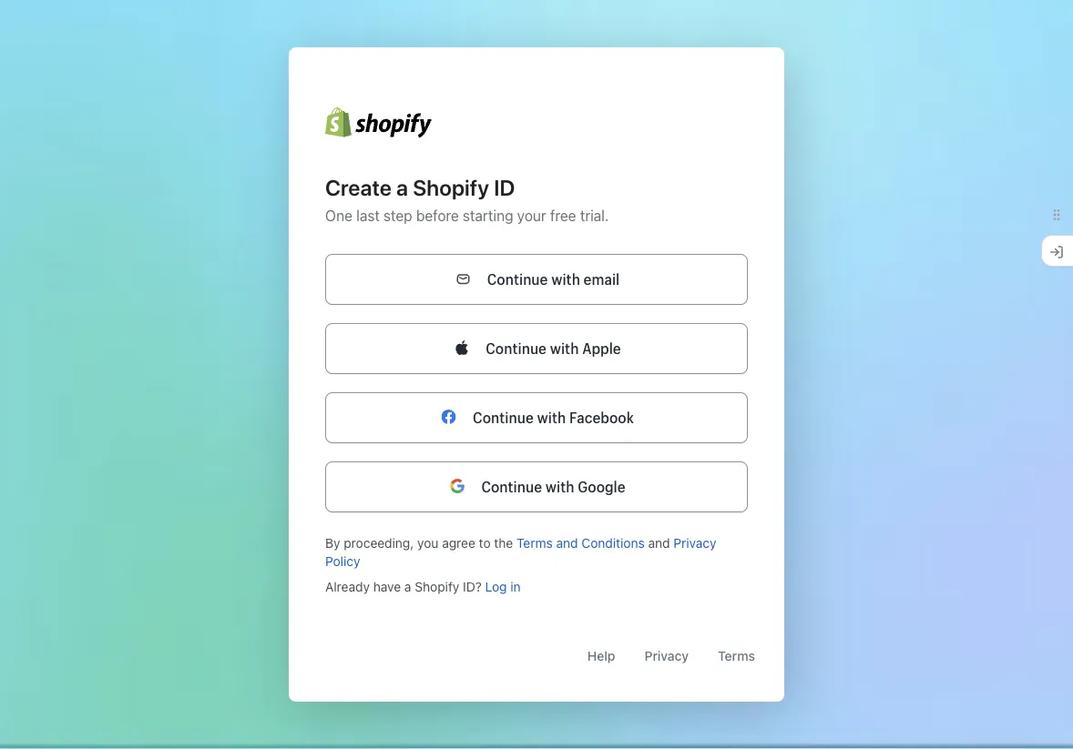 Task type: vqa. For each thing, say whether or not it's contained in the screenshot.
'Continue with email'
yes



Task type: locate. For each thing, give the bounding box(es) containing it.
with inside "link"
[[546, 477, 574, 497]]

size 16 image for continue with facebook
[[442, 410, 456, 425]]

continue
[[487, 270, 548, 289], [486, 339, 547, 359], [473, 408, 534, 428], [481, 477, 542, 497]]

already
[[325, 580, 370, 595]]

continue with google link
[[325, 462, 748, 513]]

1 vertical spatial privacy
[[645, 649, 689, 664]]

0 horizontal spatial terms
[[517, 536, 553, 551]]

log in link
[[485, 580, 521, 595]]

your
[[517, 207, 546, 224]]

the
[[494, 536, 513, 551]]

with left facebook
[[537, 408, 566, 428]]

and right conditions at the bottom of page
[[648, 536, 670, 551]]

by
[[325, 536, 340, 551]]

starting
[[463, 207, 513, 224]]

0 horizontal spatial and
[[556, 536, 578, 551]]

size 16 image for continue with google
[[450, 479, 465, 494]]

proceeding,
[[344, 536, 414, 551]]

facebook
[[569, 408, 634, 428]]

with for google
[[546, 477, 574, 497]]

size 16 image for continue with apple
[[454, 341, 469, 355]]

0 vertical spatial terms
[[517, 536, 553, 551]]

continue up continue with google "link"
[[473, 408, 534, 428]]

with
[[551, 270, 580, 289], [550, 339, 579, 359], [537, 408, 566, 428], [546, 477, 574, 497]]

terms right the privacy link at bottom
[[718, 649, 755, 664]]

a right have
[[404, 580, 411, 595]]

id?
[[463, 580, 482, 595]]

size 16 image inside continue with google "link"
[[450, 479, 465, 494]]

size 16 image
[[454, 341, 469, 355], [442, 410, 456, 425], [450, 479, 465, 494]]

1 vertical spatial terms
[[718, 649, 755, 664]]

shopify left "id?"
[[415, 580, 460, 595]]

with left google
[[546, 477, 574, 497]]

id
[[494, 175, 515, 200]]

continue for continue with apple
[[486, 339, 547, 359]]

create
[[325, 175, 392, 200]]

apple
[[582, 339, 621, 359]]

privacy inside privacy policy
[[674, 536, 717, 551]]

and left conditions at the bottom of page
[[556, 536, 578, 551]]

a up step
[[396, 175, 408, 200]]

to
[[479, 536, 491, 551]]

a
[[396, 175, 408, 200], [404, 580, 411, 595]]

terms
[[517, 536, 553, 551], [718, 649, 755, 664]]

terms and conditions link
[[517, 536, 645, 551]]

shopify up the before
[[413, 175, 489, 200]]

0 vertical spatial size 16 image
[[454, 341, 469, 355]]

before
[[416, 207, 459, 224]]

last
[[356, 207, 380, 224]]

2 and from the left
[[648, 536, 670, 551]]

terms link
[[718, 648, 755, 666]]

shopify
[[413, 175, 489, 200], [415, 580, 460, 595]]

0 vertical spatial privacy
[[674, 536, 717, 551]]

privacy
[[674, 536, 717, 551], [645, 649, 689, 664]]

privacy right conditions at the bottom of page
[[674, 536, 717, 551]]

continue down your
[[487, 270, 548, 289]]

terms right the
[[517, 536, 553, 551]]

0 vertical spatial a
[[396, 175, 408, 200]]

continue inside "link"
[[481, 477, 542, 497]]

1 vertical spatial size 16 image
[[442, 410, 456, 425]]

with for apple
[[550, 339, 579, 359]]

1 horizontal spatial and
[[648, 536, 670, 551]]

size 16 image inside continue with facebook link
[[442, 410, 456, 425]]

continue with email
[[487, 270, 620, 289]]

with for email
[[551, 270, 580, 289]]

2 vertical spatial size 16 image
[[450, 479, 465, 494]]

and
[[556, 536, 578, 551], [648, 536, 670, 551]]

continue down continue with email link
[[486, 339, 547, 359]]

size 16 image inside continue with apple link
[[454, 341, 469, 355]]

have
[[373, 580, 401, 595]]

privacy right help
[[645, 649, 689, 664]]

0 vertical spatial shopify
[[413, 175, 489, 200]]

log
[[485, 580, 507, 595]]

continue up the
[[481, 477, 542, 497]]

continue with google
[[481, 477, 626, 497]]

you
[[417, 536, 439, 551]]

with left email
[[551, 270, 580, 289]]

with left "apple"
[[550, 339, 579, 359]]

trial.
[[580, 207, 609, 224]]

continue for continue with facebook
[[473, 408, 534, 428]]

create a shopify id one last step before starting your free trial.
[[325, 175, 609, 224]]



Task type: describe. For each thing, give the bounding box(es) containing it.
log in to shopify image
[[325, 108, 432, 138]]

in
[[510, 580, 521, 595]]

conditions
[[582, 536, 645, 551]]

privacy for privacy
[[645, 649, 689, 664]]

privacy for privacy policy
[[674, 536, 717, 551]]

agree
[[442, 536, 475, 551]]

continue with facebook link
[[325, 393, 748, 444]]

step
[[384, 207, 412, 224]]

privacy policy
[[325, 536, 717, 569]]

continue for continue with email
[[487, 270, 548, 289]]

help link
[[588, 648, 615, 666]]

privacy policy link
[[325, 536, 717, 569]]

continue for continue with google
[[481, 477, 542, 497]]

1 and from the left
[[556, 536, 578, 551]]

help
[[588, 649, 615, 664]]

by proceeding, you agree to the terms and conditions and
[[325, 536, 674, 551]]

continue with apple link
[[325, 323, 748, 374]]

1 vertical spatial a
[[404, 580, 411, 595]]

one
[[325, 207, 352, 224]]

continue with email link
[[325, 254, 748, 305]]

1 horizontal spatial terms
[[718, 649, 755, 664]]

google
[[578, 477, 626, 497]]

shopify inside create a shopify id one last step before starting your free trial.
[[413, 175, 489, 200]]

a inside create a shopify id one last step before starting your free trial.
[[396, 175, 408, 200]]

continue with facebook
[[473, 408, 634, 428]]

policy
[[325, 554, 360, 569]]

free
[[550, 207, 576, 224]]

with for facebook
[[537, 408, 566, 428]]

already have a shopify id? log in
[[325, 580, 521, 595]]

1 vertical spatial shopify
[[415, 580, 460, 595]]

privacy link
[[645, 648, 689, 666]]

email
[[584, 270, 620, 289]]

continue with apple
[[486, 339, 621, 359]]



